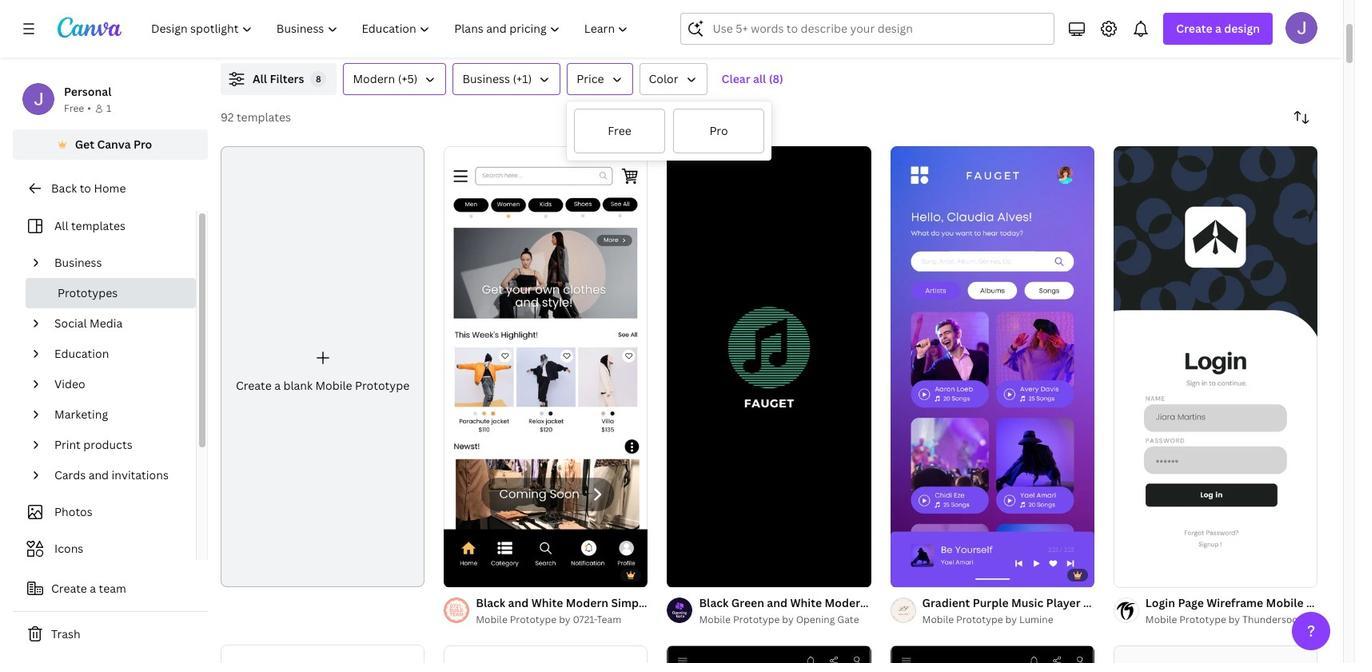 Task type: vqa. For each thing, say whether or not it's contained in the screenshot.
left "plans"
no



Task type: describe. For each thing, give the bounding box(es) containing it.
social media link
[[48, 309, 186, 339]]

marketing link
[[48, 400, 186, 430]]

2 by from the left
[[783, 613, 794, 627]]

business for business
[[54, 255, 102, 270]]

Search search field
[[713, 14, 1045, 44]]

color
[[649, 71, 679, 86]]

clear all (8) button
[[714, 63, 792, 95]]

simple lined black landing page wireframe mobile ui prototype image
[[891, 646, 1095, 664]]

invitations
[[112, 468, 169, 483]]

and
[[88, 468, 109, 483]]

prototype inside 'login page wireframe mobile ui protot mobile prototype by thundersoother'
[[1180, 613, 1227, 627]]

video
[[54, 377, 85, 392]]

print
[[54, 438, 81, 453]]

purple profile & post screens social media minimalist mobile prototype image
[[221, 646, 425, 664]]

prototype inside "link"
[[355, 378, 410, 394]]

a for team
[[90, 582, 96, 597]]

protot
[[1322, 596, 1356, 611]]

(8)
[[769, 71, 784, 86]]

business (+1) button
[[453, 63, 561, 95]]

mobile prototype by 0721-team link
[[476, 613, 648, 629]]

design
[[1225, 21, 1261, 36]]

media
[[90, 316, 123, 331]]

marketing
[[54, 407, 108, 422]]

templates for all templates
[[71, 218, 126, 234]]

purple illustrated home, dashboard, upgrade premium, and join classroom screens minimalist mobile prototype image
[[1114, 646, 1318, 664]]

login
[[1146, 596, 1176, 611]]

mobile prototype by thundersoother link
[[1146, 613, 1318, 629]]

•
[[87, 102, 91, 115]]

icons link
[[22, 534, 186, 565]]

opening
[[796, 613, 835, 627]]

1 by from the left
[[559, 613, 571, 627]]

team
[[99, 582, 126, 597]]

products
[[83, 438, 132, 453]]

business (+1)
[[463, 71, 532, 86]]

create a team button
[[13, 574, 208, 606]]

gradient purple music player mobile modern prototype link
[[923, 595, 1225, 613]]

thundersoother
[[1243, 613, 1318, 627]]

photos
[[54, 505, 93, 520]]

free for free •
[[64, 102, 84, 115]]

all
[[754, 71, 767, 86]]

get canva pro
[[75, 137, 152, 152]]

login page wireframe mobile ui protot link
[[1146, 595, 1356, 613]]

8 filter options selected element
[[311, 71, 327, 87]]

mobile up simple lined black map page wireframe mobile ui prototype image
[[699, 613, 731, 627]]

trash link
[[13, 619, 208, 651]]

mobile down login
[[1146, 613, 1178, 627]]

92 templates
[[221, 110, 291, 125]]

cards and invitations
[[54, 468, 169, 483]]

create a blank mobile prototype link
[[221, 146, 425, 588]]

mobile prototype templates image
[[977, 0, 1318, 44]]

color button
[[640, 63, 708, 95]]

login page wireframe mobile ui protot mobile prototype by thundersoother
[[1146, 596, 1356, 627]]

purple
[[973, 596, 1009, 611]]

clear
[[722, 71, 751, 86]]

create for create a design
[[1177, 21, 1213, 36]]

simple lined black map page wireframe mobile ui prototype image
[[667, 646, 872, 664]]

wireframe
[[1207, 596, 1264, 611]]

lumine
[[1020, 613, 1054, 627]]

clear all (8)
[[722, 71, 784, 86]]

modern (+5)
[[353, 71, 418, 86]]

cards
[[54, 468, 86, 483]]

modern inside gradient purple music player mobile modern prototype mobile prototype by lumine
[[1124, 596, 1167, 611]]

gradient purple music player mobile modern prototype image
[[891, 146, 1095, 588]]

canva
[[97, 137, 131, 152]]

top level navigation element
[[141, 13, 643, 45]]

education link
[[48, 339, 186, 370]]

pro button
[[673, 108, 766, 154]]

black and white modern simple fashion product mobile prototype image
[[444, 146, 648, 588]]

mobile inside "link"
[[316, 378, 352, 394]]

all for all filters
[[253, 71, 267, 86]]

print products
[[54, 438, 132, 453]]

price button
[[567, 63, 633, 95]]

gate
[[838, 613, 860, 627]]

modern inside modern (+5) button
[[353, 71, 395, 86]]

back to home link
[[13, 173, 208, 205]]

gradient purple music player mobile modern prototype mobile prototype by lumine
[[923, 596, 1225, 627]]

mobile prototype by opening gate
[[699, 613, 860, 627]]

print products link
[[48, 430, 186, 461]]

pro inside "button"
[[134, 137, 152, 152]]

a for blank
[[275, 378, 281, 394]]

prototypes
[[58, 286, 118, 301]]

post categories, popular post, gallery, & weather screens mobile prototype image
[[444, 646, 648, 664]]

business for business (+1)
[[463, 71, 510, 86]]

mobile up thundersoother
[[1267, 596, 1304, 611]]

mobile right player
[[1084, 596, 1121, 611]]

mobile prototype by opening gate link
[[699, 613, 872, 629]]

mobile prototype by lumine link
[[923, 613, 1095, 629]]

92
[[221, 110, 234, 125]]

by inside gradient purple music player mobile modern prototype mobile prototype by lumine
[[1006, 613, 1018, 627]]



Task type: locate. For each thing, give the bounding box(es) containing it.
gradient
[[923, 596, 971, 611]]

free •
[[64, 102, 91, 115]]

1 for 1 of 2
[[902, 569, 907, 581]]

create for create a blank mobile prototype
[[236, 378, 272, 394]]

pro inside 'button'
[[710, 123, 728, 138]]

by left opening
[[783, 613, 794, 627]]

mobile down gradient
[[923, 613, 955, 627]]

templates for 92 templates
[[237, 110, 291, 125]]

education
[[54, 346, 109, 362]]

a left blank
[[275, 378, 281, 394]]

templates right 92
[[237, 110, 291, 125]]

login page wireframe mobile ui prototype image
[[1114, 146, 1318, 588]]

back to home
[[51, 181, 126, 196]]

to
[[80, 181, 91, 196]]

0 vertical spatial 1
[[106, 102, 111, 115]]

business up prototypes
[[54, 255, 102, 270]]

0 horizontal spatial 1
[[106, 102, 111, 115]]

all left filters
[[253, 71, 267, 86]]

0 horizontal spatial free
[[64, 102, 84, 115]]

1 of 2 link
[[891, 146, 1095, 588]]

create inside dropdown button
[[1177, 21, 1213, 36]]

by down wireframe at the bottom of the page
[[1229, 613, 1241, 627]]

1 vertical spatial a
[[275, 378, 281, 394]]

1 horizontal spatial modern
[[1124, 596, 1167, 611]]

of
[[909, 569, 918, 581]]

2 horizontal spatial a
[[1216, 21, 1222, 36]]

1 right the •
[[106, 102, 111, 115]]

create a team
[[51, 582, 126, 597]]

social
[[54, 316, 87, 331]]

1 vertical spatial business
[[54, 255, 102, 270]]

1 vertical spatial all
[[54, 218, 68, 234]]

1 vertical spatial free
[[608, 123, 632, 138]]

free down price button
[[608, 123, 632, 138]]

all filters
[[253, 71, 304, 86]]

2 horizontal spatial create
[[1177, 21, 1213, 36]]

modern (+5) button
[[344, 63, 447, 95]]

0 horizontal spatial modern
[[353, 71, 395, 86]]

get
[[75, 137, 94, 152]]

team
[[597, 613, 622, 627]]

1 horizontal spatial all
[[253, 71, 267, 86]]

business link
[[48, 248, 186, 278]]

0 vertical spatial a
[[1216, 21, 1222, 36]]

create inside button
[[51, 582, 87, 597]]

modern left (+5)
[[353, 71, 395, 86]]

create left blank
[[236, 378, 272, 394]]

create left the design
[[1177, 21, 1213, 36]]

None search field
[[681, 13, 1055, 45]]

0 horizontal spatial create
[[51, 582, 87, 597]]

1 horizontal spatial 1
[[902, 569, 907, 581]]

page
[[1179, 596, 1205, 611]]

business left (+1) on the top left
[[463, 71, 510, 86]]

1 of 2
[[902, 569, 925, 581]]

all for all templates
[[54, 218, 68, 234]]

1 vertical spatial create
[[236, 378, 272, 394]]

by down music
[[1006, 613, 1018, 627]]

personal
[[64, 84, 112, 99]]

create a blank mobile prototype
[[236, 378, 410, 394]]

jacob simon image
[[1286, 12, 1318, 44]]

blank
[[284, 378, 313, 394]]

video link
[[48, 370, 186, 400]]

(+1)
[[513, 71, 532, 86]]

1 horizontal spatial pro
[[710, 123, 728, 138]]

filters
[[270, 71, 304, 86]]

templates down back to home
[[71, 218, 126, 234]]

mobile up post categories, popular post, gallery, & weather screens mobile prototype image
[[476, 613, 508, 627]]

a for design
[[1216, 21, 1222, 36]]

a inside create a design dropdown button
[[1216, 21, 1222, 36]]

mobile prototype by 0721-team
[[476, 613, 622, 627]]

music
[[1012, 596, 1044, 611]]

pro down clear in the top right of the page
[[710, 123, 728, 138]]

photos link
[[22, 498, 186, 528]]

0 vertical spatial business
[[463, 71, 510, 86]]

create inside "link"
[[236, 378, 272, 394]]

social media
[[54, 316, 123, 331]]

0721-
[[573, 613, 597, 627]]

3 by from the left
[[1006, 613, 1018, 627]]

price
[[577, 71, 604, 86]]

cards and invitations link
[[48, 461, 186, 491]]

0 vertical spatial free
[[64, 102, 84, 115]]

1 horizontal spatial templates
[[237, 110, 291, 125]]

2 vertical spatial a
[[90, 582, 96, 597]]

create down icons
[[51, 582, 87, 597]]

1 horizontal spatial free
[[608, 123, 632, 138]]

all
[[253, 71, 267, 86], [54, 218, 68, 234]]

1 horizontal spatial a
[[275, 378, 281, 394]]

a left the team
[[90, 582, 96, 597]]

0 horizontal spatial pro
[[134, 137, 152, 152]]

free inside button
[[608, 123, 632, 138]]

modern
[[353, 71, 395, 86], [1124, 596, 1167, 611]]

4 by from the left
[[1229, 613, 1241, 627]]

templates
[[237, 110, 291, 125], [71, 218, 126, 234]]

modern left the page
[[1124, 596, 1167, 611]]

player
[[1047, 596, 1081, 611]]

free left the •
[[64, 102, 84, 115]]

a left the design
[[1216, 21, 1222, 36]]

0 horizontal spatial a
[[90, 582, 96, 597]]

free for free
[[608, 123, 632, 138]]

create
[[1177, 21, 1213, 36], [236, 378, 272, 394], [51, 582, 87, 597]]

1 left of
[[902, 569, 907, 581]]

1
[[106, 102, 111, 115], [902, 569, 907, 581]]

create for create a team
[[51, 582, 87, 597]]

by inside 'login page wireframe mobile ui protot mobile prototype by thundersoother'
[[1229, 613, 1241, 627]]

by left 0721-
[[559, 613, 571, 627]]

a inside create a team button
[[90, 582, 96, 597]]

create a design button
[[1164, 13, 1274, 45]]

pro right canva
[[134, 137, 152, 152]]

a inside create a blank mobile prototype element
[[275, 378, 281, 394]]

prototype
[[355, 378, 410, 394], [1170, 596, 1225, 611], [510, 613, 557, 627], [733, 613, 780, 627], [957, 613, 1004, 627], [1180, 613, 1227, 627]]

mobile right blank
[[316, 378, 352, 394]]

Sort by button
[[1286, 102, 1318, 134]]

0 vertical spatial create
[[1177, 21, 1213, 36]]

black green and white modern music login page wireframe mobile prototype image
[[667, 146, 872, 588]]

0 horizontal spatial all
[[54, 218, 68, 234]]

back
[[51, 181, 77, 196]]

0 vertical spatial all
[[253, 71, 267, 86]]

trash
[[51, 627, 80, 642]]

0 vertical spatial templates
[[237, 110, 291, 125]]

0 vertical spatial modern
[[353, 71, 395, 86]]

all templates link
[[22, 211, 186, 242]]

1 vertical spatial 1
[[902, 569, 907, 581]]

all inside all templates link
[[54, 218, 68, 234]]

all templates
[[54, 218, 126, 234]]

1 vertical spatial modern
[[1124, 596, 1167, 611]]

1 for 1
[[106, 102, 111, 115]]

2
[[920, 569, 925, 581]]

1 horizontal spatial business
[[463, 71, 510, 86]]

2 vertical spatial create
[[51, 582, 87, 597]]

mobile
[[316, 378, 352, 394], [1084, 596, 1121, 611], [1267, 596, 1304, 611], [476, 613, 508, 627], [699, 613, 731, 627], [923, 613, 955, 627], [1146, 613, 1178, 627]]

free
[[64, 102, 84, 115], [608, 123, 632, 138]]

home
[[94, 181, 126, 196]]

get canva pro button
[[13, 130, 208, 160]]

by
[[559, 613, 571, 627], [783, 613, 794, 627], [1006, 613, 1018, 627], [1229, 613, 1241, 627]]

create a design
[[1177, 21, 1261, 36]]

business
[[463, 71, 510, 86], [54, 255, 102, 270]]

create a blank mobile prototype element
[[221, 146, 425, 588]]

1 vertical spatial templates
[[71, 218, 126, 234]]

business inside 'button'
[[463, 71, 510, 86]]

0 horizontal spatial templates
[[71, 218, 126, 234]]

(+5)
[[398, 71, 418, 86]]

8
[[316, 73, 321, 85]]

1 horizontal spatial create
[[236, 378, 272, 394]]

all down back
[[54, 218, 68, 234]]

free button
[[574, 108, 666, 154]]

0 horizontal spatial business
[[54, 255, 102, 270]]

ui
[[1307, 596, 1319, 611]]

icons
[[54, 542, 83, 557]]



